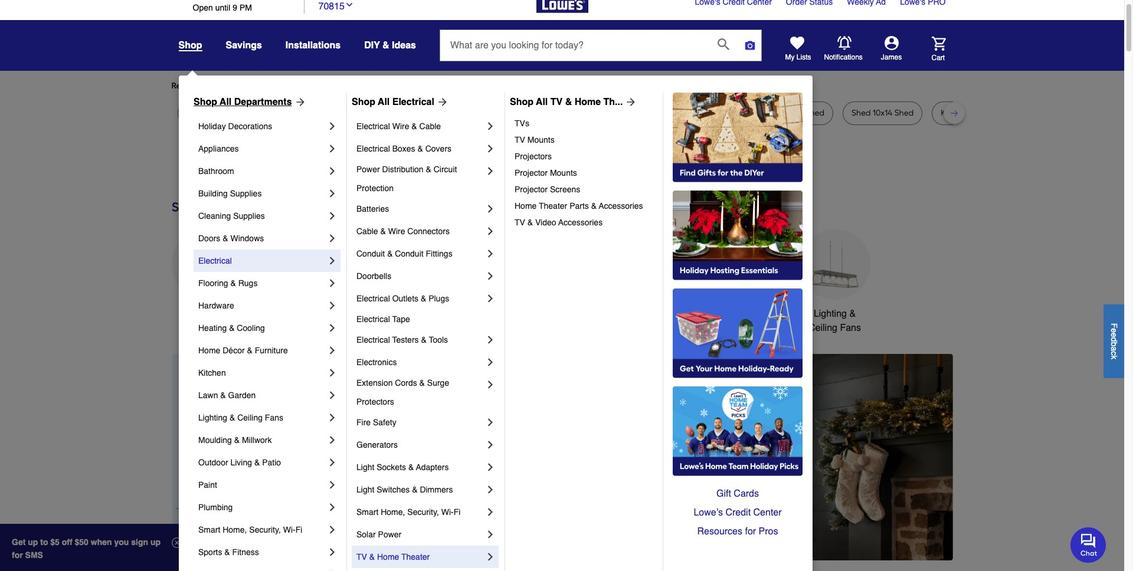Task type: vqa. For each thing, say whether or not it's contained in the screenshot.
My
yes



Task type: locate. For each thing, give the bounding box(es) containing it.
1 vertical spatial mounts
[[550, 168, 577, 178]]

you up shop all electrical
[[384, 81, 398, 91]]

2 projector from the top
[[515, 185, 548, 194]]

all down recommended searches for you heading
[[536, 97, 548, 107]]

home, down 'switches'
[[381, 508, 405, 517]]

projector inside projector mounts link
[[515, 168, 548, 178]]

1 shop from the left
[[194, 97, 217, 107]]

chevron right image for home décor & furniture
[[327, 345, 338, 357]]

0 horizontal spatial kitchen
[[198, 368, 226, 378]]

0 horizontal spatial lighting & ceiling fans
[[198, 413, 283, 423]]

to
[[40, 538, 48, 547]]

extension cords & surge protectors link
[[357, 374, 485, 412]]

theater
[[539, 201, 568, 211], [402, 553, 430, 562]]

1 vertical spatial fi
[[296, 526, 303, 535]]

projector for projector screens
[[515, 185, 548, 194]]

parts
[[570, 201, 589, 211]]

bathroom button
[[620, 229, 691, 321]]

boxes
[[393, 144, 415, 154]]

0 vertical spatial supplies
[[230, 189, 262, 198]]

accessories inside home theater parts & accessories link
[[599, 201, 643, 211]]

1 horizontal spatial bathroom
[[635, 309, 676, 319]]

accessories down "projector screens" link
[[599, 201, 643, 211]]

1 vertical spatial lighting
[[198, 413, 227, 423]]

kitchen faucets
[[442, 309, 510, 319]]

electrical up "interior"
[[393, 97, 435, 107]]

chevron right image for fire safety
[[485, 417, 497, 429]]

lawn & garden link
[[198, 384, 327, 407]]

1 vertical spatial accessories
[[559, 218, 603, 227]]

security, down light switches & dimmers link
[[408, 508, 439, 517]]

wi- down the plumbing link
[[283, 526, 296, 535]]

0 horizontal spatial smart
[[198, 526, 220, 535]]

james
[[882, 53, 902, 61]]

1 vertical spatial bathroom
[[635, 309, 676, 319]]

0 vertical spatial ceiling
[[809, 323, 838, 334]]

appliances down the 'holiday'
[[198, 144, 239, 154]]

1 vertical spatial kitchen
[[198, 368, 226, 378]]

1 all from the left
[[220, 97, 232, 107]]

sports
[[198, 548, 222, 557]]

theater up tv & video accessories
[[539, 201, 568, 211]]

shed right 10x14
[[895, 108, 914, 118]]

conduit down cable & wire connectors
[[395, 249, 424, 259]]

flooring & rugs
[[198, 279, 258, 288]]

d
[[1110, 337, 1120, 342]]

0 vertical spatial light
[[357, 463, 375, 472]]

shop 25 days of deals by category image
[[172, 197, 953, 217]]

chevron right image for paint
[[327, 480, 338, 491]]

0 vertical spatial fans
[[841, 323, 862, 334]]

projector inside "projector screens" link
[[515, 185, 548, 194]]

door
[[366, 108, 384, 118]]

wire up conduit & conduit fittings
[[388, 227, 405, 236]]

2 vertical spatial smart
[[198, 526, 220, 535]]

wi-
[[442, 508, 454, 517], [283, 526, 296, 535]]

chevron right image for bathroom
[[327, 165, 338, 177]]

4 shed from the left
[[895, 108, 914, 118]]

shop up "lawn mower"
[[194, 97, 217, 107]]

$50
[[75, 538, 89, 547]]

0 vertical spatial security,
[[408, 508, 439, 517]]

kitchen for kitchen faucets
[[442, 309, 474, 319]]

0 vertical spatial bathroom
[[198, 167, 234, 176]]

sports & fitness
[[198, 548, 259, 557]]

1 conduit from the left
[[357, 249, 385, 259]]

chevron right image
[[327, 120, 338, 132], [327, 143, 338, 155], [485, 143, 497, 155], [327, 188, 338, 200], [485, 203, 497, 215], [485, 226, 497, 237], [485, 270, 497, 282], [327, 300, 338, 312], [327, 322, 338, 334], [327, 457, 338, 469], [485, 462, 497, 474], [485, 484, 497, 496], [327, 524, 338, 536], [485, 529, 497, 541], [485, 552, 497, 563]]

james button
[[864, 36, 920, 62]]

testers
[[392, 335, 419, 345]]

cleaning supplies link
[[198, 205, 327, 227]]

0 vertical spatial home,
[[381, 508, 405, 517]]

0 horizontal spatial security,
[[249, 526, 281, 535]]

0 horizontal spatial smart home, security, wi-fi link
[[198, 519, 327, 542]]

windows
[[231, 234, 264, 243]]

1 horizontal spatial ceiling
[[809, 323, 838, 334]]

1 horizontal spatial security,
[[408, 508, 439, 517]]

None search field
[[440, 30, 762, 72]]

0 horizontal spatial up
[[28, 538, 38, 547]]

Search Query text field
[[441, 30, 709, 61]]

shed for shed 10x14 shed
[[852, 108, 871, 118]]

all up mower
[[220, 97, 232, 107]]

decorations inside button
[[361, 323, 412, 334]]

you up arrow right image
[[279, 81, 293, 91]]

cable up covers
[[420, 122, 441, 131]]

1 horizontal spatial up
[[151, 538, 161, 547]]

all up 'door interior'
[[378, 97, 390, 107]]

1 horizontal spatial fi
[[454, 508, 461, 517]]

light
[[357, 463, 375, 472], [357, 485, 375, 495]]

shop for shop all departments
[[194, 97, 217, 107]]

security, for the left "smart home, security, wi-fi" link
[[249, 526, 281, 535]]

theater inside tv & home theater link
[[402, 553, 430, 562]]

building
[[198, 189, 228, 198]]

0 vertical spatial accessories
[[599, 201, 643, 211]]

1 horizontal spatial kitchen
[[442, 309, 474, 319]]

power up protection
[[357, 165, 380, 174]]

0 vertical spatial mounts
[[528, 135, 555, 145]]

projector down projector mounts
[[515, 185, 548, 194]]

1 you from the left
[[279, 81, 293, 91]]

0 horizontal spatial smart home, security, wi-fi
[[198, 526, 303, 535]]

wire
[[393, 122, 410, 131], [388, 227, 405, 236]]

chevron right image for light sockets & adapters
[[485, 462, 497, 474]]

0 horizontal spatial lighting
[[198, 413, 227, 423]]

scroll to item #3 element
[[664, 538, 694, 546]]

2 all from the left
[[378, 97, 390, 107]]

0 vertical spatial theater
[[539, 201, 568, 211]]

kitchen inside button
[[442, 309, 474, 319]]

camera image
[[745, 40, 756, 51]]

fi down the plumbing link
[[296, 526, 303, 535]]

fittings
[[426, 249, 453, 259]]

2 conduit from the left
[[395, 249, 424, 259]]

you for more suggestions for you
[[384, 81, 398, 91]]

circuit
[[434, 165, 457, 174]]

25 days of deals. don't miss deals every day. same-day delivery on in-stock orders placed by 2 p m. image
[[172, 354, 362, 561]]

you
[[114, 538, 129, 547]]

electrical left tape
[[357, 315, 390, 324]]

smart home button
[[710, 229, 781, 321]]

1 horizontal spatial fans
[[841, 323, 862, 334]]

security, for right "smart home, security, wi-fi" link
[[408, 508, 439, 517]]

up
[[28, 538, 38, 547], [151, 538, 161, 547]]

open
[[193, 3, 213, 12]]

2 light from the top
[[357, 485, 375, 495]]

1 horizontal spatial conduit
[[395, 249, 424, 259]]

generators
[[357, 441, 398, 450]]

shed left outdoor
[[694, 108, 713, 118]]

mounts inside projector mounts link
[[550, 168, 577, 178]]

decorations down christmas
[[361, 323, 412, 334]]

1 vertical spatial decorations
[[361, 323, 412, 334]]

2 horizontal spatial shop
[[510, 97, 534, 107]]

arrow right image for shop all electrical
[[435, 96, 449, 108]]

1 vertical spatial security,
[[249, 526, 281, 535]]

0 horizontal spatial fi
[[296, 526, 303, 535]]

1 vertical spatial projector
[[515, 185, 548, 194]]

chevron right image for electronics
[[485, 357, 497, 368]]

0 horizontal spatial arrow right image
[[435, 96, 449, 108]]

electrical wire & cable
[[357, 122, 441, 131]]

1 horizontal spatial decorations
[[361, 323, 412, 334]]

cable & wire connectors link
[[357, 220, 485, 243]]

1 vertical spatial wire
[[388, 227, 405, 236]]

recommended searches for you heading
[[172, 80, 953, 92]]

home décor & furniture
[[198, 346, 288, 356]]

0 horizontal spatial you
[[279, 81, 293, 91]]

1 horizontal spatial smart
[[357, 508, 379, 517]]

cable & wire connectors
[[357, 227, 450, 236]]

surge
[[427, 379, 450, 388]]

0 vertical spatial projector
[[515, 168, 548, 178]]

shop
[[179, 40, 202, 51]]

appliances up heating
[[184, 309, 230, 319]]

chevron right image for electrical testers & tools
[[485, 334, 497, 346]]

1 horizontal spatial smart home, security, wi-fi
[[357, 508, 461, 517]]

2 up from the left
[[151, 538, 161, 547]]

light left 'switches'
[[357, 485, 375, 495]]

1 vertical spatial ceiling
[[237, 413, 263, 423]]

bathroom
[[198, 167, 234, 176], [635, 309, 676, 319]]

smart inside button
[[719, 309, 744, 319]]

1 vertical spatial theater
[[402, 553, 430, 562]]

tv for tv mounts
[[515, 135, 526, 145]]

mounts for projector mounts
[[550, 168, 577, 178]]

1 vertical spatial supplies
[[233, 211, 265, 221]]

mounts up projectors
[[528, 135, 555, 145]]

power
[[357, 165, 380, 174], [378, 530, 402, 540]]

cleaning supplies
[[198, 211, 265, 221]]

power up the tv & home theater
[[378, 530, 402, 540]]

1 horizontal spatial lighting
[[814, 309, 847, 319]]

arrow right image inside shop all electrical link
[[435, 96, 449, 108]]

kitchen down plugs
[[442, 309, 474, 319]]

chevron right image for cleaning supplies
[[327, 210, 338, 222]]

0 vertical spatial wire
[[393, 122, 410, 131]]

smart
[[719, 309, 744, 319], [357, 508, 379, 517], [198, 526, 220, 535]]

0 vertical spatial power
[[357, 165, 380, 174]]

tvs link
[[515, 115, 655, 132]]

0 horizontal spatial fans
[[265, 413, 283, 423]]

for down get
[[12, 551, 23, 560]]

0 horizontal spatial wi-
[[283, 526, 296, 535]]

tv down recommended searches for you heading
[[551, 97, 563, 107]]

arrow right image for shop all tv & home th...
[[623, 96, 637, 108]]

0 vertical spatial fi
[[454, 508, 461, 517]]

1 horizontal spatial theater
[[539, 201, 568, 211]]

0 vertical spatial decorations
[[228, 122, 272, 131]]

smart home
[[719, 309, 772, 319]]

christmas
[[365, 309, 408, 319]]

1 horizontal spatial wi-
[[442, 508, 454, 517]]

1 horizontal spatial arrow right image
[[623, 96, 637, 108]]

0 horizontal spatial all
[[220, 97, 232, 107]]

e up the b
[[1110, 333, 1120, 337]]

kitchen up "lawn"
[[198, 368, 226, 378]]

up left to
[[28, 538, 38, 547]]

2 shed from the left
[[806, 108, 825, 118]]

1 horizontal spatial shop
[[352, 97, 376, 107]]

0 horizontal spatial home,
[[223, 526, 247, 535]]

& inside power distribution & circuit protection
[[426, 165, 432, 174]]

1 vertical spatial smart home, security, wi-fi
[[198, 526, 303, 535]]

home, for right "smart home, security, wi-fi" link
[[381, 508, 405, 517]]

for up 'departments'
[[267, 81, 277, 91]]

0 horizontal spatial cable
[[357, 227, 378, 236]]

2 you from the left
[[384, 81, 398, 91]]

1 horizontal spatial smart home, security, wi-fi link
[[357, 501, 485, 524]]

2 e from the top
[[1110, 333, 1120, 337]]

electrical down door
[[357, 122, 390, 131]]

projectors
[[515, 152, 552, 161]]

0 vertical spatial kitchen
[[442, 309, 474, 319]]

chevron right image for smart home, security, wi-fi
[[327, 524, 338, 536]]

0 horizontal spatial ceiling
[[237, 413, 263, 423]]

electrical up electronics
[[357, 335, 390, 345]]

home, up sports & fitness
[[223, 526, 247, 535]]

1 vertical spatial home,
[[223, 526, 247, 535]]

lowe's home improvement lists image
[[790, 36, 805, 50]]

chevron down image
[[345, 0, 354, 9]]

home inside smart home button
[[747, 309, 772, 319]]

resources for pros link
[[673, 523, 803, 542]]

1 horizontal spatial all
[[378, 97, 390, 107]]

projector down projectors
[[515, 168, 548, 178]]

0 horizontal spatial theater
[[402, 553, 430, 562]]

1 vertical spatial cable
[[357, 227, 378, 236]]

chevron right image for holiday decorations
[[327, 120, 338, 132]]

building supplies link
[[198, 182, 327, 205]]

3 shop from the left
[[510, 97, 534, 107]]

1 vertical spatial wi-
[[283, 526, 296, 535]]

home inside home décor & furniture 'link'
[[198, 346, 220, 356]]

savings button
[[226, 35, 262, 56]]

1 projector from the top
[[515, 168, 548, 178]]

2 horizontal spatial arrow right image
[[932, 458, 943, 469]]

chevron right image for hardware
[[327, 300, 338, 312]]

supplies up cleaning supplies on the top of the page
[[230, 189, 262, 198]]

decorations down peel
[[228, 122, 272, 131]]

home inside home theater parts & accessories link
[[515, 201, 537, 211]]

millwork
[[242, 436, 272, 445]]

tv left video
[[515, 218, 526, 227]]

holiday hosting essentials. image
[[673, 191, 803, 281]]

theater down solar power link
[[402, 553, 430, 562]]

0 horizontal spatial bathroom
[[198, 167, 234, 176]]

projector mounts
[[515, 168, 577, 178]]

outdoor living & patio
[[198, 458, 281, 468]]

shop all departments link
[[194, 95, 306, 109]]

1 vertical spatial light
[[357, 485, 375, 495]]

up right the sign
[[151, 538, 161, 547]]

0 horizontal spatial decorations
[[228, 122, 272, 131]]

electrical for electrical outlets & plugs
[[357, 294, 390, 304]]

arrow right image
[[435, 96, 449, 108], [623, 96, 637, 108], [932, 458, 943, 469]]

cable down batteries
[[357, 227, 378, 236]]

mounts for tv mounts
[[528, 135, 555, 145]]

1 vertical spatial appliances
[[184, 309, 230, 319]]

tv down tvs
[[515, 135, 526, 145]]

moulding & millwork
[[198, 436, 272, 445]]

lowe's wishes you and your family a happy hanukkah. image
[[172, 156, 953, 185]]

0 vertical spatial smart
[[719, 309, 744, 319]]

2 horizontal spatial all
[[536, 97, 548, 107]]

mounts inside tv mounts link
[[528, 135, 555, 145]]

home,
[[381, 508, 405, 517], [223, 526, 247, 535]]

1 horizontal spatial home,
[[381, 508, 405, 517]]

lowe's home improvement cart image
[[932, 36, 946, 50]]

1 horizontal spatial lighting & ceiling fans
[[809, 309, 862, 334]]

bathroom inside button
[[635, 309, 676, 319]]

bathroom link
[[198, 160, 327, 182]]

lighting & ceiling fans
[[809, 309, 862, 334], [198, 413, 283, 423]]

projector mounts link
[[515, 165, 655, 181]]

furniture
[[255, 346, 288, 356]]

electrical up christmas
[[357, 294, 390, 304]]

fi
[[454, 508, 461, 517], [296, 526, 303, 535]]

cable
[[420, 122, 441, 131], [357, 227, 378, 236]]

chevron right image for conduit & conduit fittings
[[485, 248, 497, 260]]

a
[[1110, 347, 1120, 351]]

9
[[233, 3, 237, 12]]

shop up door
[[352, 97, 376, 107]]

sports & fitness link
[[198, 542, 327, 564]]

1 light from the top
[[357, 463, 375, 472]]

chat invite button image
[[1071, 527, 1107, 563]]

get
[[12, 538, 26, 547]]

adapters
[[416, 463, 449, 472]]

accessories down parts
[[559, 218, 603, 227]]

3 shed from the left
[[852, 108, 871, 118]]

1 up from the left
[[28, 538, 38, 547]]

wire down "interior"
[[393, 122, 410, 131]]

power distribution & circuit protection
[[357, 165, 460, 193]]

smart home, security, wi-fi link down the light switches & dimmers
[[357, 501, 485, 524]]

2 shop from the left
[[352, 97, 376, 107]]

light inside "link"
[[357, 463, 375, 472]]

0 vertical spatial lighting & ceiling fans
[[809, 309, 862, 334]]

solar power
[[357, 530, 402, 540]]

savings
[[226, 40, 262, 51]]

shed right storage
[[806, 108, 825, 118]]

2 horizontal spatial smart
[[719, 309, 744, 319]]

3 all from the left
[[536, 97, 548, 107]]

e up 'd' on the bottom right
[[1110, 328, 1120, 333]]

hardie
[[617, 108, 642, 118]]

rugs
[[238, 279, 258, 288]]

light down generators at the left bottom of the page
[[357, 463, 375, 472]]

security, up sports & fitness link
[[249, 526, 281, 535]]

tv down 'solar'
[[357, 553, 367, 562]]

1 vertical spatial fans
[[265, 413, 283, 423]]

shed for shed
[[806, 108, 825, 118]]

0 vertical spatial lighting
[[814, 309, 847, 319]]

0 vertical spatial appliances
[[198, 144, 239, 154]]

chevron right image for solar power
[[485, 529, 497, 541]]

shop all electrical link
[[352, 95, 449, 109]]

electrical tape
[[357, 315, 410, 324]]

credit
[[726, 508, 751, 518]]

chevron right image
[[485, 120, 497, 132], [327, 165, 338, 177], [485, 165, 497, 177], [327, 210, 338, 222], [327, 233, 338, 244], [485, 248, 497, 260], [327, 255, 338, 267], [327, 278, 338, 289], [485, 293, 497, 305], [485, 334, 497, 346], [327, 345, 338, 357], [485, 357, 497, 368], [327, 367, 338, 379], [485, 379, 497, 391], [327, 390, 338, 402], [327, 412, 338, 424], [485, 417, 497, 429], [327, 435, 338, 446], [485, 439, 497, 451], [327, 480, 338, 491], [327, 502, 338, 514], [485, 507, 497, 518], [327, 547, 338, 559], [327, 569, 338, 572]]

shed left 10x14
[[852, 108, 871, 118]]

0 horizontal spatial conduit
[[357, 249, 385, 259]]

mounts up 'screens'
[[550, 168, 577, 178]]

wi- down dimmers
[[442, 508, 454, 517]]

supplies inside 'link'
[[230, 189, 262, 198]]

searches
[[230, 81, 265, 91]]

arrow right image inside shop all tv & home th... link
[[623, 96, 637, 108]]

conduit up doorbells
[[357, 249, 385, 259]]

electronics link
[[357, 351, 485, 374]]

chevron right image for power distribution & circuit protection
[[485, 165, 497, 177]]

f e e d b a c k
[[1110, 323, 1120, 360]]

electrical left boxes
[[357, 144, 390, 154]]

lowe's credit center
[[694, 508, 782, 518]]

0 vertical spatial cable
[[420, 122, 441, 131]]

1 horizontal spatial you
[[384, 81, 398, 91]]

tv & home theater link
[[357, 546, 485, 569]]

tv for tv & home theater
[[357, 553, 367, 562]]

smart home, security, wi-fi up fitness
[[198, 526, 303, 535]]

1 shed from the left
[[694, 108, 713, 118]]

fi down light switches & dimmers link
[[454, 508, 461, 517]]

chevron right image for plumbing
[[327, 502, 338, 514]]

smart home, security, wi-fi down the light switches & dimmers
[[357, 508, 461, 517]]

0 vertical spatial smart home, security, wi-fi
[[357, 508, 461, 517]]

smart home, security, wi-fi link up fitness
[[198, 519, 327, 542]]

supplies up windows
[[233, 211, 265, 221]]

1 vertical spatial smart
[[357, 508, 379, 517]]

shop up toilet
[[510, 97, 534, 107]]

0 horizontal spatial shop
[[194, 97, 217, 107]]

1 vertical spatial lighting & ceiling fans
[[198, 413, 283, 423]]



Task type: describe. For each thing, give the bounding box(es) containing it.
distribution
[[382, 165, 424, 174]]

lawn
[[198, 391, 218, 400]]

electrical link
[[198, 250, 327, 272]]

& inside "extension cords & surge protectors"
[[420, 379, 425, 388]]

resources
[[698, 527, 743, 537]]

stick
[[279, 108, 297, 118]]

all for tv
[[536, 97, 548, 107]]

supplies for building supplies
[[230, 189, 262, 198]]

supplies for cleaning supplies
[[233, 211, 265, 221]]

decorations for holiday
[[228, 122, 272, 131]]

fitness
[[232, 548, 259, 557]]

chevron right image for doorbells
[[485, 270, 497, 282]]

fans inside lighting & ceiling fans
[[841, 323, 862, 334]]

conduit & conduit fittings link
[[357, 243, 485, 265]]

chevron right image for light switches & dimmers
[[485, 484, 497, 496]]

outdoor
[[715, 108, 747, 118]]

chevron right image for heating & cooling
[[327, 322, 338, 334]]

fire
[[357, 418, 371, 428]]

power distribution & circuit protection link
[[357, 160, 485, 198]]

heating & cooling link
[[198, 317, 327, 340]]

lawn mower
[[186, 108, 235, 118]]

garden
[[228, 391, 256, 400]]

k
[[1110, 355, 1120, 360]]

home inside shop all tv & home th... link
[[575, 97, 601, 107]]

shed for shed outdoor storage
[[694, 108, 713, 118]]

plumbing link
[[198, 497, 327, 519]]

christmas decorations button
[[351, 229, 422, 335]]

lowe's home improvement logo image
[[536, 0, 588, 27]]

chevron right image for electrical boxes & covers
[[485, 143, 497, 155]]

for up shop all electrical
[[372, 81, 382, 91]]

refrigerator
[[439, 108, 484, 118]]

faucets
[[477, 309, 510, 319]]

plumbing
[[198, 503, 233, 513]]

light sockets & adapters
[[357, 463, 449, 472]]

1 vertical spatial power
[[378, 530, 402, 540]]

mower
[[209, 108, 235, 118]]

smart home, security, wi-fi for the left "smart home, security, wi-fi" link
[[198, 526, 303, 535]]

theater inside home theater parts & accessories link
[[539, 201, 568, 211]]

shop all departments
[[194, 97, 292, 107]]

heating
[[198, 324, 227, 333]]

installations button
[[286, 35, 341, 56]]

electrical up flooring
[[198, 256, 232, 266]]

electrical for electrical testers & tools
[[357, 335, 390, 345]]

chevron right image for building supplies
[[327, 188, 338, 200]]

chevron right image for cable & wire connectors
[[485, 226, 497, 237]]

paint link
[[198, 474, 327, 497]]

light for light switches & dimmers
[[357, 485, 375, 495]]

home, for the left "smart home, security, wi-fi" link
[[223, 526, 247, 535]]

& inside lighting & ceiling fans
[[850, 309, 856, 319]]

1 horizontal spatial cable
[[420, 122, 441, 131]]

for left the pros
[[746, 527, 757, 537]]

electrical tape link
[[357, 310, 497, 329]]

kobalt
[[941, 108, 966, 118]]

diy
[[364, 40, 380, 51]]

for inside get up to $5 off $50 when you sign up for sms
[[12, 551, 23, 560]]

outdoor
[[198, 458, 228, 468]]

chevron right image for generators
[[485, 439, 497, 451]]

conduit & conduit fittings
[[357, 249, 453, 259]]

10x14
[[873, 108, 893, 118]]

scroll to item #2 image
[[635, 540, 664, 544]]

holiday decorations
[[198, 122, 272, 131]]

shop for shop all electrical
[[352, 97, 376, 107]]

smart home, security, wi-fi for right "smart home, security, wi-fi" link
[[357, 508, 461, 517]]

lighting inside lighting & ceiling fans
[[814, 309, 847, 319]]

you for recommended searches for you
[[279, 81, 293, 91]]

when
[[91, 538, 112, 547]]

lowe's home improvement notification center image
[[838, 36, 852, 50]]

living
[[231, 458, 252, 468]]

appliances inside button
[[184, 309, 230, 319]]

tv mounts
[[515, 135, 555, 145]]

recommended
[[172, 81, 228, 91]]

1 e from the top
[[1110, 328, 1120, 333]]

chevron right image for electrical outlets & plugs
[[485, 293, 497, 305]]

light switches & dimmers
[[357, 485, 453, 495]]

arrow left image
[[391, 458, 403, 469]]

electrical for electrical wire & cable
[[357, 122, 390, 131]]

electrical testers & tools link
[[357, 329, 485, 351]]

fi for the left "smart home, security, wi-fi" link
[[296, 526, 303, 535]]

off
[[62, 538, 72, 547]]

paint
[[198, 481, 217, 490]]

my
[[786, 53, 795, 61]]

power inside power distribution & circuit protection
[[357, 165, 380, 174]]

chevron right image for lawn & garden
[[327, 390, 338, 402]]

tv & video accessories
[[515, 218, 603, 227]]

ceiling inside button
[[809, 323, 838, 334]]

light for light sockets & adapters
[[357, 463, 375, 472]]

solar
[[357, 530, 376, 540]]

departments
[[234, 97, 292, 107]]

tv for tv & video accessories
[[515, 218, 526, 227]]

tv & home theater
[[357, 553, 430, 562]]

get up to $5 off $50 when you sign up for sms
[[12, 538, 161, 560]]

chevron right image for electrical wire & cable
[[485, 120, 497, 132]]

lighting & ceiling fans button
[[800, 229, 871, 335]]

fi for right "smart home, security, wi-fi" link
[[454, 508, 461, 517]]

0 vertical spatial wi-
[[442, 508, 454, 517]]

shop for shop all tv & home th...
[[510, 97, 534, 107]]

appliances inside appliances link
[[198, 144, 239, 154]]

chevron right image for doors & windows
[[327, 233, 338, 244]]

projector screens link
[[515, 181, 655, 198]]

generators link
[[357, 434, 485, 456]]

cart button
[[916, 36, 946, 62]]

chevron right image for moulding & millwork
[[327, 435, 338, 446]]

projector for projector mounts
[[515, 168, 548, 178]]

chevron right image for flooring & rugs
[[327, 278, 338, 289]]

lighting & ceiling fans link
[[198, 407, 327, 429]]

more suggestions for you
[[302, 81, 398, 91]]

lowe's credit center link
[[673, 504, 803, 523]]

arrow right image
[[292, 96, 306, 108]]

accessories inside tv & video accessories link
[[559, 218, 603, 227]]

interior
[[386, 108, 412, 118]]

safety
[[373, 418, 397, 428]]

electrical wire & cable link
[[357, 115, 485, 138]]

heating & cooling
[[198, 324, 265, 333]]

chevron right image for sports & fitness
[[327, 547, 338, 559]]

kitchen for kitchen
[[198, 368, 226, 378]]

search image
[[718, 38, 730, 50]]

gift cards link
[[673, 485, 803, 504]]

electrical testers & tools
[[357, 335, 448, 345]]

chevron right image for batteries
[[485, 203, 497, 215]]

extension
[[357, 379, 393, 388]]

electrical for electrical boxes & covers
[[357, 144, 390, 154]]

electrical boxes & covers
[[357, 144, 452, 154]]

50 percent off all artificial christmas trees, holiday lights and more. image
[[381, 354, 953, 561]]

electrical for electrical tape
[[357, 315, 390, 324]]

all for departments
[[220, 97, 232, 107]]

decorations for christmas
[[361, 323, 412, 334]]

lighting & ceiling fans inside button
[[809, 309, 862, 334]]

door interior
[[366, 108, 412, 118]]

extension cords & surge protectors
[[357, 379, 452, 407]]

shop all tv & home th... link
[[510, 95, 637, 109]]

70815 button
[[319, 0, 354, 13]]

more
[[302, 81, 322, 91]]

appliances button
[[172, 229, 242, 321]]

find gifts for the diyer. image
[[673, 93, 803, 182]]

home inside tv & home theater link
[[377, 553, 399, 562]]

covers
[[426, 144, 452, 154]]

& inside button
[[383, 40, 390, 51]]

tvs
[[515, 119, 530, 128]]

lists
[[797, 53, 812, 61]]

video
[[536, 218, 557, 227]]

doorbells link
[[357, 265, 485, 288]]

get your home holiday-ready. image
[[673, 289, 803, 379]]

doors & windows
[[198, 234, 264, 243]]

moulding & millwork link
[[198, 429, 327, 452]]

tape
[[392, 315, 410, 324]]

dimmers
[[420, 485, 453, 495]]

chevron right image for appliances
[[327, 143, 338, 155]]

solar power link
[[357, 524, 485, 546]]

chevron right image for kitchen
[[327, 367, 338, 379]]

kitchen faucets button
[[441, 229, 512, 321]]

chevron right image for outdoor living & patio
[[327, 457, 338, 469]]

chevron right image for lighting & ceiling fans
[[327, 412, 338, 424]]

doorbells
[[357, 272, 392, 281]]

chevron right image for smart home, security, wi-fi
[[485, 507, 497, 518]]

chevron right image for tv & home theater
[[485, 552, 497, 563]]

chevron right image for extension cords & surge protectors
[[485, 379, 497, 391]]

f
[[1110, 323, 1120, 328]]

chevron right image for electrical
[[327, 255, 338, 267]]

until
[[215, 3, 231, 12]]

all for electrical
[[378, 97, 390, 107]]

projector screens
[[515, 185, 581, 194]]

lowe's home team holiday picks. image
[[673, 387, 803, 477]]



